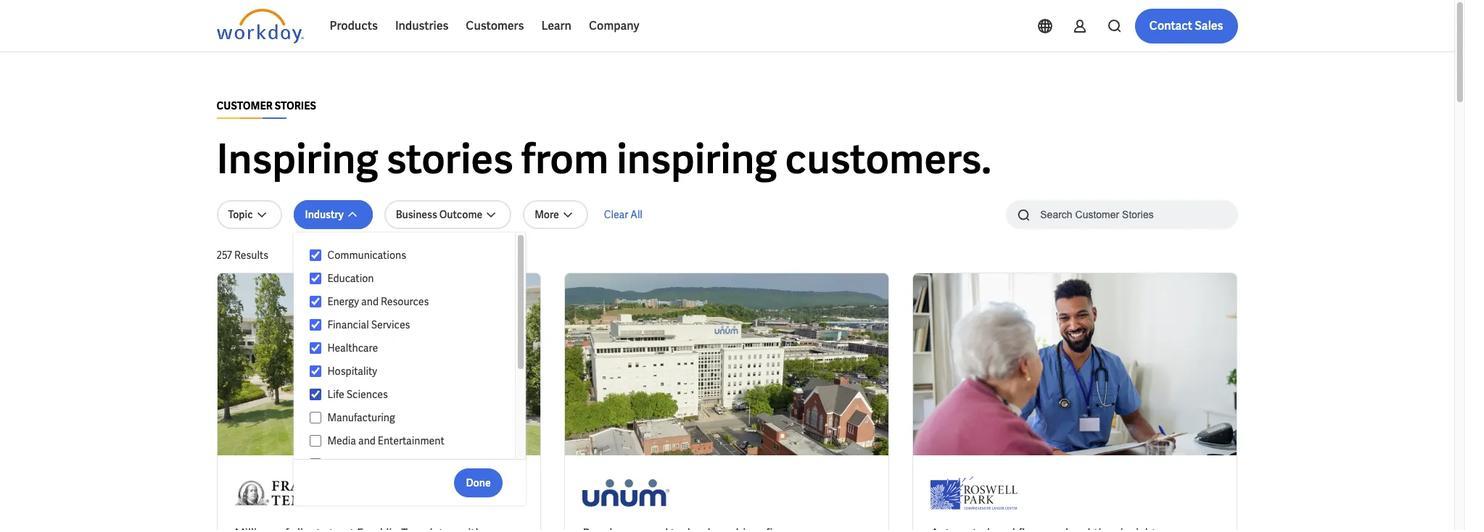 Task type: locate. For each thing, give the bounding box(es) containing it.
contact
[[1150, 18, 1193, 33]]

clear all
[[604, 208, 643, 221]]

manufacturing link
[[322, 409, 501, 427]]

and down manufacturing
[[358, 435, 376, 448]]

learn button
[[533, 9, 580, 44]]

nonprofit
[[328, 458, 372, 471]]

life
[[328, 388, 344, 401]]

education link
[[322, 270, 501, 287]]

all
[[631, 208, 643, 221]]

1 vertical spatial and
[[358, 435, 376, 448]]

and
[[361, 295, 379, 308], [358, 435, 376, 448]]

and for resources
[[361, 295, 379, 308]]

entertainment
[[378, 435, 445, 448]]

and up financial services
[[361, 295, 379, 308]]

sales
[[1195, 18, 1224, 33]]

healthcare
[[328, 342, 378, 355]]

Search Customer Stories text field
[[1032, 202, 1210, 227]]

services
[[371, 319, 410, 332]]

nonprofit link
[[322, 456, 501, 473]]

business outcome
[[396, 208, 483, 221]]

topic button
[[217, 200, 282, 229]]

customer stories
[[217, 99, 316, 112]]

franklin templeton companies, llc image
[[235, 473, 362, 514]]

products button
[[321, 9, 387, 44]]

energy and resources
[[328, 295, 429, 308]]

resources
[[381, 295, 429, 308]]

None checkbox
[[310, 249, 322, 262], [310, 272, 322, 285], [310, 319, 322, 332], [310, 365, 322, 378], [310, 411, 322, 425], [310, 435, 322, 448], [310, 458, 322, 471], [310, 249, 322, 262], [310, 272, 322, 285], [310, 319, 322, 332], [310, 365, 322, 378], [310, 411, 322, 425], [310, 435, 322, 448], [310, 458, 322, 471]]

communications link
[[322, 247, 501, 264]]

done button
[[455, 468, 503, 497]]

hospitality link
[[322, 363, 501, 380]]

media and entertainment
[[328, 435, 445, 448]]

business
[[396, 208, 438, 221]]

customers
[[466, 18, 524, 33]]

and inside energy and resources link
[[361, 295, 379, 308]]

customers button
[[457, 9, 533, 44]]

life sciences link
[[322, 386, 501, 403]]

hospitality
[[328, 365, 377, 378]]

media and entertainment link
[[322, 432, 501, 450]]

business outcome button
[[384, 200, 512, 229]]

clear all button
[[600, 200, 647, 229]]

and inside the media and entertainment link
[[358, 435, 376, 448]]

0 vertical spatial and
[[361, 295, 379, 308]]

customers.
[[786, 133, 992, 186]]

media
[[328, 435, 356, 448]]

industry
[[305, 208, 344, 221]]

learn
[[542, 18, 572, 33]]

None checkbox
[[310, 295, 322, 308], [310, 342, 322, 355], [310, 388, 322, 401], [310, 295, 322, 308], [310, 342, 322, 355], [310, 388, 322, 401]]

sciences
[[347, 388, 388, 401]]

results
[[234, 249, 269, 262]]

more
[[535, 208, 559, 221]]

financial services
[[328, 319, 410, 332]]



Task type: describe. For each thing, give the bounding box(es) containing it.
contact sales link
[[1135, 9, 1238, 44]]

financial
[[328, 319, 369, 332]]

257
[[217, 249, 232, 262]]

industry button
[[294, 200, 373, 229]]

from
[[522, 133, 609, 186]]

go to the homepage image
[[217, 9, 304, 44]]

roswell park comprehensive cancer center (roswell park cancer institute) image
[[931, 473, 1018, 514]]

stories
[[386, 133, 514, 186]]

clear
[[604, 208, 629, 221]]

257 results
[[217, 249, 269, 262]]

inspiring
[[217, 133, 378, 186]]

communications
[[328, 249, 406, 262]]

energy and resources link
[[322, 293, 501, 311]]

unum image
[[583, 473, 670, 514]]

and for entertainment
[[358, 435, 376, 448]]

education
[[328, 272, 374, 285]]

inspiring stories from inspiring customers.
[[217, 133, 992, 186]]

topic
[[228, 208, 253, 221]]

healthcare link
[[322, 340, 501, 357]]

products
[[330, 18, 378, 33]]

outcome
[[440, 208, 483, 221]]

contact sales
[[1150, 18, 1224, 33]]

inspiring
[[617, 133, 777, 186]]

life sciences
[[328, 388, 388, 401]]

industries
[[395, 18, 449, 33]]

more button
[[523, 200, 588, 229]]

company
[[589, 18, 640, 33]]

done
[[466, 476, 491, 489]]

financial services link
[[322, 316, 501, 334]]

customer
[[217, 99, 273, 112]]

company button
[[580, 9, 648, 44]]

stories
[[275, 99, 316, 112]]

industries button
[[387, 9, 457, 44]]

energy
[[328, 295, 359, 308]]

manufacturing
[[328, 411, 395, 425]]



Task type: vqa. For each thing, say whether or not it's contained in the screenshot.
rightmost Demos
no



